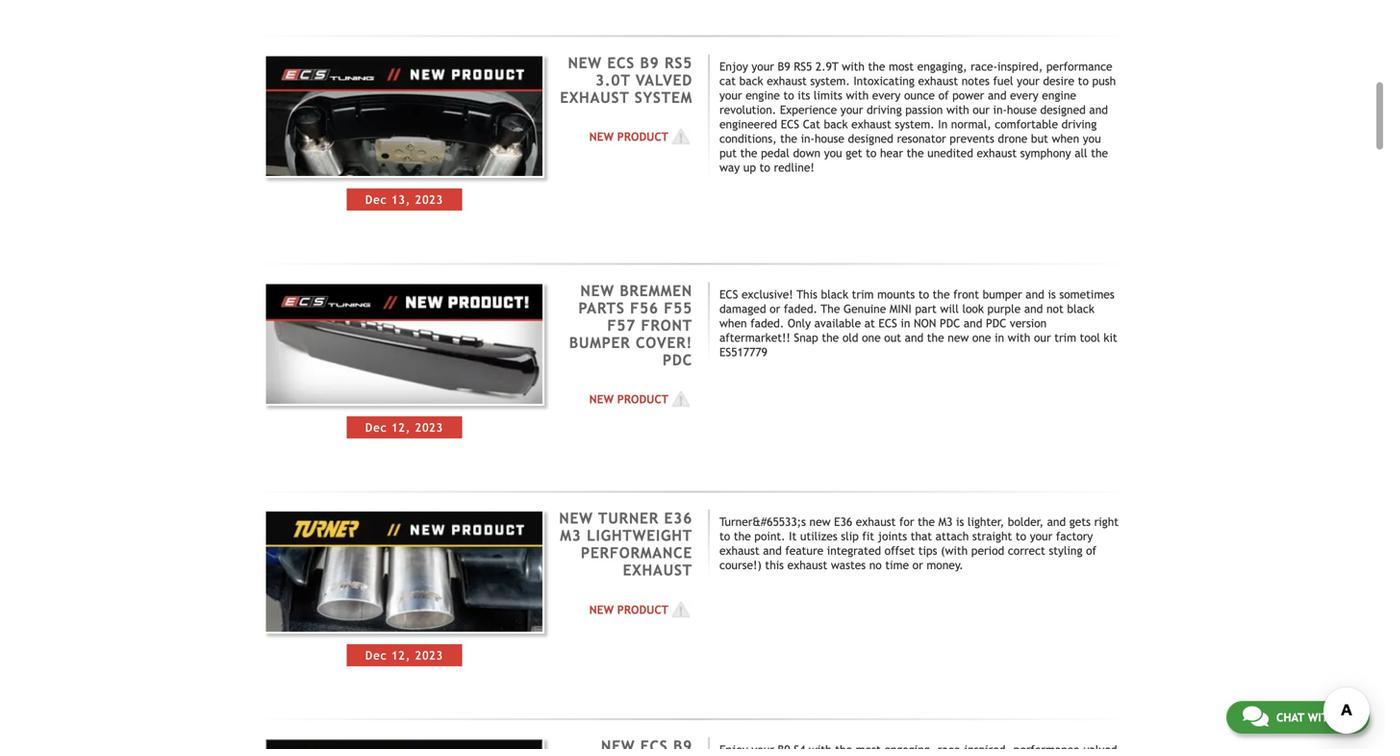 Task type: vqa. For each thing, say whether or not it's contained in the screenshot.


Task type: locate. For each thing, give the bounding box(es) containing it.
product for bumper
[[618, 393, 669, 406]]

ecs left valved
[[608, 54, 635, 72]]

12,
[[392, 421, 411, 434], [392, 649, 411, 662]]

the down available
[[822, 331, 839, 344]]

0 horizontal spatial m3
[[560, 528, 582, 545]]

faded.
[[784, 302, 818, 315], [751, 316, 785, 330]]

1 vertical spatial back
[[824, 117, 848, 131]]

1 vertical spatial when
[[720, 316, 747, 330]]

1 vertical spatial you
[[825, 146, 843, 160]]

1 horizontal spatial b9
[[778, 60, 791, 73]]

2 vertical spatial 2023
[[416, 649, 444, 662]]

exhaust down feature
[[788, 559, 828, 572]]

2 vertical spatial new product
[[590, 603, 669, 617]]

when down 'damaged' on the right
[[720, 316, 747, 330]]

new inside "turner&#65533;s new e36 exhaust for the m3 is lighter, bolder, and gets right to the point. it utilizes slip fit joints that attach straight to your factory exhaust and feature integrated offset tips (with period correct styling of course!) this exhaust wastes no time or money."
[[810, 516, 831, 529]]

0 vertical spatial system.
[[811, 74, 851, 87]]

0 horizontal spatial black
[[821, 288, 849, 301]]

1 horizontal spatial pdc
[[940, 316, 961, 330]]

1 vertical spatial designed
[[848, 132, 894, 145]]

0 horizontal spatial in
[[901, 316, 911, 330]]

2 2023 from the top
[[416, 421, 444, 434]]

point.
[[755, 530, 786, 543]]

trim left tool
[[1055, 331, 1077, 344]]

2 new product from the top
[[590, 393, 669, 406]]

experience
[[780, 103, 838, 116]]

new down 3.0t
[[590, 130, 614, 144]]

product down performance on the bottom of page
[[618, 603, 669, 617]]

kit
[[1104, 331, 1118, 344]]

0 vertical spatial or
[[770, 302, 781, 315]]

new left valved
[[568, 54, 602, 72]]

in-
[[994, 103, 1008, 116], [801, 132, 815, 145]]

fuel
[[994, 74, 1014, 87]]

1 one from the left
[[862, 331, 881, 344]]

exhaust for 3.0t
[[560, 89, 630, 106]]

0 vertical spatial when
[[1052, 132, 1080, 145]]

0 horizontal spatial trim
[[852, 288, 874, 301]]

0 horizontal spatial back
[[740, 74, 764, 87]]

rs5 inside new ecs b9 rs5 3.0t valved exhaust system
[[665, 54, 693, 72]]

tips
[[919, 544, 938, 558]]

drone
[[998, 132, 1028, 145]]

0 vertical spatial 4 image
[[669, 127, 693, 147]]

0 vertical spatial black
[[821, 288, 849, 301]]

dec down new bremmen parts f56 f55 f57  front bumper cover! pdc image
[[365, 421, 387, 434]]

engine
[[746, 88, 780, 102], [1043, 88, 1077, 102]]

for
[[900, 516, 915, 529]]

0 horizontal spatial is
[[957, 516, 965, 529]]

1 12, from the top
[[392, 421, 411, 434]]

pedal
[[761, 146, 790, 160]]

new bremmen parts f56 f55 f57  front bumper cover! pdc
[[570, 282, 693, 369]]

new
[[948, 331, 970, 344], [810, 516, 831, 529]]

4 image for new ecs b9 rs5 3.0t valved exhaust system
[[669, 127, 693, 147]]

1 horizontal spatial trim
[[1055, 331, 1077, 344]]

available
[[815, 316, 862, 330]]

1 vertical spatial our
[[1035, 331, 1052, 344]]

1 horizontal spatial when
[[1052, 132, 1080, 145]]

1 vertical spatial dec 12, 2023 link
[[264, 510, 545, 667]]

exhaust down lightweight at bottom
[[623, 562, 693, 580]]

new for new ecs b9 rs5 3.0t valved exhaust system
[[590, 130, 614, 144]]

sometimes
[[1060, 288, 1115, 301]]

4 image
[[669, 127, 693, 147], [669, 601, 693, 620]]

driving
[[867, 103, 902, 116], [1062, 117, 1097, 131]]

new up utilizes
[[810, 516, 831, 529]]

0 horizontal spatial e36
[[665, 510, 693, 528]]

your up correct
[[1031, 530, 1053, 543]]

0 horizontal spatial our
[[973, 103, 990, 116]]

0 horizontal spatial new
[[810, 516, 831, 529]]

1 horizontal spatial rs5
[[794, 60, 813, 73]]

1 vertical spatial 12,
[[392, 649, 411, 662]]

product down cover!
[[618, 393, 669, 406]]

our down version
[[1035, 331, 1052, 344]]

1 vertical spatial exhaust
[[623, 562, 693, 580]]

f57
[[608, 317, 636, 334]]

m3
[[939, 516, 953, 529], [560, 528, 582, 545]]

1 dec 12, 2023 from the top
[[365, 421, 444, 434]]

one down at
[[862, 331, 881, 344]]

designed
[[1041, 103, 1086, 116], [848, 132, 894, 145]]

0 horizontal spatial designed
[[848, 132, 894, 145]]

mini
[[890, 302, 912, 315]]

1 horizontal spatial you
[[1083, 132, 1102, 145]]

2 vertical spatial product
[[618, 603, 669, 617]]

2023 down new bremmen parts f56 f55 f57  front bumper cover! pdc image
[[416, 421, 444, 434]]

0 vertical spatial you
[[1083, 132, 1102, 145]]

rs5 up system
[[665, 54, 693, 72]]

1 horizontal spatial e36
[[835, 516, 853, 529]]

1 product from the top
[[618, 130, 669, 144]]

your right enjoy
[[752, 60, 775, 73]]

0 vertical spatial our
[[973, 103, 990, 116]]

way
[[720, 161, 740, 174]]

our
[[973, 103, 990, 116], [1035, 331, 1052, 344]]

1 horizontal spatial new
[[948, 331, 970, 344]]

or
[[770, 302, 781, 315], [913, 559, 924, 572]]

0 vertical spatial dec 12, 2023
[[365, 421, 444, 434]]

exhaust inside new turner e36 m3 lightweight performance exhaust
[[623, 562, 693, 580]]

when
[[1052, 132, 1080, 145], [720, 316, 747, 330]]

system. up limits
[[811, 74, 851, 87]]

turner&#65533;s
[[720, 516, 806, 529]]

3 dec from the top
[[365, 649, 387, 662]]

is inside ecs exclusive!  this black trim mounts to the front bumper and is sometimes damaged or faded.    the genuine mini part will look purple and not black when faded.   only available at ecs in non pdc and pdc version aftermarket!!  snap the old one out and the new one in with our trim tool kit es517779
[[1049, 288, 1057, 301]]

or inside "turner&#65533;s new e36 exhaust for the m3 is lighter, bolder, and gets right to the point. it utilizes slip fit joints that attach straight to your factory exhaust and feature integrated offset tips (with period correct styling of course!) this exhaust wastes no time or money."
[[913, 559, 924, 572]]

0 horizontal spatial system.
[[811, 74, 851, 87]]

1 horizontal spatial house
[[1008, 103, 1037, 116]]

designed down desire in the right top of the page
[[1041, 103, 1086, 116]]

is inside "turner&#65533;s new e36 exhaust for the m3 is lighter, bolder, and gets right to the point. it utilizes slip fit joints that attach straight to your factory exhaust and feature integrated offset tips (with period correct styling of course!) this exhaust wastes no time or money."
[[957, 516, 965, 529]]

2 12, from the top
[[392, 649, 411, 662]]

3 new product from the top
[[590, 603, 669, 617]]

to left its in the top of the page
[[784, 88, 795, 102]]

0 vertical spatial back
[[740, 74, 764, 87]]

to inside ecs exclusive!  this black trim mounts to the front bumper and is sometimes damaged or faded.    the genuine mini part will look purple and not black when faded.   only available at ecs in non pdc and pdc version aftermarket!!  snap the old one out and the new one in with our trim tool kit es517779
[[919, 288, 930, 301]]

new product down performance on the bottom of page
[[590, 603, 669, 617]]

every down 'intoxicating'
[[873, 88, 901, 102]]

right
[[1095, 516, 1119, 529]]

0 horizontal spatial of
[[939, 88, 949, 102]]

1 dec 12, 2023 link from the top
[[264, 282, 545, 439]]

exhaust up fit
[[856, 516, 896, 529]]

1 vertical spatial dec 12, 2023
[[365, 649, 444, 662]]

old
[[843, 331, 859, 344]]

4 image down system
[[669, 127, 693, 147]]

0 vertical spatial of
[[939, 88, 949, 102]]

at
[[865, 316, 876, 330]]

2 dec 12, 2023 link from the top
[[264, 510, 545, 667]]

new product down bumper
[[590, 393, 669, 406]]

3 product from the top
[[618, 603, 669, 617]]

2 dec from the top
[[365, 421, 387, 434]]

0 vertical spatial new product
[[590, 130, 669, 144]]

with right limits
[[846, 88, 869, 102]]

b9 inside the enjoy your b9 rs5 2.9t with the most engaging, race-inspired, performance cat back exhaust system. intoxicating exhaust notes fuel your desire to push your engine to its limits with every ounce of power and every engine revolution. experience your driving passion with our in-house designed and engineered ecs cat back exhaust system. in normal, comfortable driving conditions, the in-house designed resonator prevents drone but when you put the pedal down you get to hear the unedited exhaust symphony all the way up to redline!
[[778, 60, 791, 73]]

you up 'all' at top right
[[1083, 132, 1102, 145]]

one
[[862, 331, 881, 344], [973, 331, 992, 344]]

1 horizontal spatial or
[[913, 559, 924, 572]]

house up comfortable
[[1008, 103, 1037, 116]]

m3 up attach
[[939, 516, 953, 529]]

1 new product from the top
[[590, 130, 669, 144]]

es517779
[[720, 345, 768, 359]]

4 image
[[669, 390, 693, 409]]

our inside ecs exclusive!  this black trim mounts to the front bumper and is sometimes damaged or faded.    the genuine mini part will look purple and not black when faded.   only available at ecs in non pdc and pdc version aftermarket!!  snap the old one out and the new one in with our trim tool kit es517779
[[1035, 331, 1052, 344]]

cat
[[720, 74, 736, 87]]

e36 for turner
[[665, 510, 693, 528]]

1 horizontal spatial in-
[[994, 103, 1008, 116]]

b9 for ecs
[[641, 54, 660, 72]]

new inside 'new bremmen parts f56 f55 f57  front bumper cover! pdc'
[[581, 282, 615, 300]]

your
[[752, 60, 775, 73], [1017, 74, 1040, 87], [720, 88, 743, 102], [841, 103, 864, 116], [1031, 530, 1053, 543]]

up
[[744, 161, 757, 174]]

cat
[[803, 117, 821, 131]]

our up normal,
[[973, 103, 990, 116]]

new ecs b9 rs5 3.0t valved exhaust system image
[[264, 54, 545, 178]]

exclusive!
[[742, 288, 794, 301]]

system. up resonator
[[895, 117, 935, 131]]

1 vertical spatial trim
[[1055, 331, 1077, 344]]

0 vertical spatial dec 12, 2023 link
[[264, 282, 545, 439]]

attach
[[936, 530, 970, 543]]

down
[[794, 146, 821, 160]]

pdc down will
[[940, 316, 961, 330]]

or down exclusive! at the right top of the page
[[770, 302, 781, 315]]

new product
[[590, 130, 669, 144], [590, 393, 669, 406], [590, 603, 669, 617]]

0 vertical spatial 2023
[[416, 193, 444, 206]]

0 vertical spatial designed
[[1041, 103, 1086, 116]]

1 horizontal spatial in
[[995, 331, 1005, 344]]

black up the
[[821, 288, 849, 301]]

0 vertical spatial 12,
[[392, 421, 411, 434]]

1 vertical spatial 2023
[[416, 421, 444, 434]]

lighter,
[[968, 516, 1005, 529]]

2 dec 12, 2023 from the top
[[365, 649, 444, 662]]

rs5
[[665, 54, 693, 72], [794, 60, 813, 73]]

the up will
[[933, 288, 950, 301]]

back right cat
[[824, 117, 848, 131]]

1 vertical spatial system.
[[895, 117, 935, 131]]

2 vertical spatial dec
[[365, 649, 387, 662]]

new down bumper
[[590, 393, 614, 406]]

0 vertical spatial is
[[1049, 288, 1057, 301]]

your down cat
[[720, 88, 743, 102]]

chat with us link
[[1227, 702, 1371, 734]]

in- up down
[[801, 132, 815, 145]]

push
[[1093, 74, 1117, 87]]

new down will
[[948, 331, 970, 344]]

engine up revolution. in the right of the page
[[746, 88, 780, 102]]

1 4 image from the top
[[669, 127, 693, 147]]

dec 12, 2023 down new bremmen parts f56 f55 f57  front bumper cover! pdc image
[[365, 421, 444, 434]]

faded. up aftermarket!!
[[751, 316, 785, 330]]

0 horizontal spatial rs5
[[665, 54, 693, 72]]

with
[[842, 60, 865, 73], [846, 88, 869, 102], [947, 103, 970, 116], [1008, 331, 1031, 344], [1309, 711, 1337, 725]]

new down performance on the bottom of page
[[590, 603, 614, 617]]

1 horizontal spatial our
[[1035, 331, 1052, 344]]

0 vertical spatial new
[[568, 54, 602, 72]]

1 horizontal spatial of
[[1087, 544, 1097, 558]]

house down cat
[[815, 132, 845, 145]]

m3 left the turner
[[560, 528, 582, 545]]

with down version
[[1008, 331, 1031, 344]]

when inside ecs exclusive!  this black trim mounts to the front bumper and is sometimes damaged or faded.    the genuine mini part will look purple and not black when faded.   only available at ecs in non pdc and pdc version aftermarket!!  snap the old one out and the new one in with our trim tool kit es517779
[[720, 316, 747, 330]]

rs5 for with
[[794, 60, 813, 73]]

every
[[873, 88, 901, 102], [1011, 88, 1039, 102]]

only
[[788, 316, 811, 330]]

0 vertical spatial product
[[618, 130, 669, 144]]

back
[[740, 74, 764, 87], [824, 117, 848, 131]]

exhaust down drone
[[977, 146, 1017, 160]]

exhaust inside new ecs b9 rs5 3.0t valved exhaust system
[[560, 89, 630, 106]]

dec left 13,
[[365, 193, 387, 206]]

mounts
[[878, 288, 916, 301]]

ecs inside the enjoy your b9 rs5 2.9t with the most engaging, race-inspired, performance cat back exhaust system. intoxicating exhaust notes fuel your desire to push your engine to its limits with every ounce of power and every engine revolution. experience your driving passion with our in-house designed and engineered ecs cat back exhaust system. in normal, comfortable driving conditions, the in-house designed resonator prevents drone but when you put the pedal down you get to hear the unedited exhaust symphony all the way up to redline!
[[781, 117, 800, 131]]

you left get
[[825, 146, 843, 160]]

1 dec from the top
[[365, 193, 387, 206]]

0 vertical spatial in
[[901, 316, 911, 330]]

new inside new ecs b9 rs5 3.0t valved exhaust system
[[568, 54, 602, 72]]

dec 12, 2023
[[365, 421, 444, 434], [365, 649, 444, 662]]

12, down new bremmen parts f56 f55 f57  front bumper cover! pdc image
[[392, 421, 411, 434]]

exhaust up its in the top of the page
[[767, 74, 807, 87]]

time
[[886, 559, 910, 572]]

of right ounce
[[939, 88, 949, 102]]

2023 inside "link"
[[416, 193, 444, 206]]

e36 up slip
[[835, 516, 853, 529]]

1 vertical spatial is
[[957, 516, 965, 529]]

designed up get
[[848, 132, 894, 145]]

course!)
[[720, 559, 762, 572]]

wastes
[[831, 559, 866, 572]]

when up 'all' at top right
[[1052, 132, 1080, 145]]

0 horizontal spatial pdc
[[663, 352, 693, 369]]

new up f57 on the top of page
[[581, 282, 615, 300]]

ecs exclusive!  this black trim mounts to the front bumper and is sometimes damaged or faded.    the genuine mini part will look purple and not black when faded.   only available at ecs in non pdc and pdc version aftermarket!!  snap the old one out and the new one in with our trim tool kit es517779
[[720, 288, 1118, 359]]

1 engine from the left
[[746, 88, 780, 102]]

front
[[642, 317, 693, 334]]

ecs left cat
[[781, 117, 800, 131]]

1 vertical spatial or
[[913, 559, 924, 572]]

b9 inside new ecs b9 rs5 3.0t valved exhaust system
[[641, 54, 660, 72]]

dec inside "link"
[[365, 193, 387, 206]]

0 horizontal spatial one
[[862, 331, 881, 344]]

e36 for new
[[835, 516, 853, 529]]

2023 right 13,
[[416, 193, 444, 206]]

1 horizontal spatial is
[[1049, 288, 1057, 301]]

desire
[[1044, 74, 1075, 87]]

to up part
[[919, 288, 930, 301]]

2023
[[416, 193, 444, 206], [416, 421, 444, 434], [416, 649, 444, 662]]

0 horizontal spatial house
[[815, 132, 845, 145]]

utilizes
[[801, 530, 838, 543]]

1 2023 from the top
[[416, 193, 444, 206]]

one down look
[[973, 331, 992, 344]]

2023 for new turner e36 m3 lightweight performance exhaust
[[416, 649, 444, 662]]

0 vertical spatial new
[[948, 331, 970, 344]]

0 horizontal spatial every
[[873, 88, 901, 102]]

new left the turner
[[559, 510, 594, 528]]

1 vertical spatial driving
[[1062, 117, 1097, 131]]

it
[[789, 530, 797, 543]]

is up attach
[[957, 516, 965, 529]]

house
[[1008, 103, 1037, 116], [815, 132, 845, 145]]

dec down new turner e36 m3 lightweight performance exhaust image
[[365, 649, 387, 662]]

b9 left 2.9t
[[778, 60, 791, 73]]

12, for new bremmen parts f56 f55 f57  front bumper cover! pdc
[[392, 421, 411, 434]]

dec 12, 2023 down new turner e36 m3 lightweight performance exhaust image
[[365, 649, 444, 662]]

0 horizontal spatial engine
[[746, 88, 780, 102]]

1 horizontal spatial m3
[[939, 516, 953, 529]]

prevents
[[950, 132, 995, 145]]

2 product from the top
[[618, 393, 669, 406]]

that
[[911, 530, 933, 543]]

1 vertical spatial new
[[810, 516, 831, 529]]

0 horizontal spatial or
[[770, 302, 781, 315]]

driving down 'intoxicating'
[[867, 103, 902, 116]]

your down 'inspired,'
[[1017, 74, 1040, 87]]

bumper
[[983, 288, 1023, 301]]

trim up genuine
[[852, 288, 874, 301]]

4 image down performance on the bottom of page
[[669, 601, 693, 620]]

redline!
[[774, 161, 815, 174]]

dec 12, 2023 link for new turner e36 m3 lightweight performance exhaust
[[264, 510, 545, 667]]

2 4 image from the top
[[669, 601, 693, 620]]

exhaust left system
[[560, 89, 630, 106]]

or down tips
[[913, 559, 924, 572]]

1 vertical spatial new product
[[590, 393, 669, 406]]

1 vertical spatial dec
[[365, 421, 387, 434]]

new turner e36 m3 lightweight performance exhaust link
[[559, 510, 693, 580]]

is up not
[[1049, 288, 1057, 301]]

1 vertical spatial of
[[1087, 544, 1097, 558]]

(with
[[941, 544, 968, 558]]

0 horizontal spatial driving
[[867, 103, 902, 116]]

performance
[[1047, 60, 1113, 73]]

0 vertical spatial exhaust
[[560, 89, 630, 106]]

1 horizontal spatial one
[[973, 331, 992, 344]]

0 horizontal spatial in-
[[801, 132, 815, 145]]

to down the bolder,
[[1016, 530, 1027, 543]]

1 vertical spatial 4 image
[[669, 601, 693, 620]]

e36 inside "turner&#65533;s new e36 exhaust for the m3 is lighter, bolder, and gets right to the point. it utilizes slip fit joints that attach straight to your factory exhaust and feature integrated offset tips (with period correct styling of course!) this exhaust wastes no time or money."
[[835, 516, 853, 529]]

exhaust down engaging,
[[919, 74, 959, 87]]

exhaust up 'course!)' on the bottom of page
[[720, 544, 760, 558]]

rs5 inside the enjoy your b9 rs5 2.9t with the most engaging, race-inspired, performance cat back exhaust system. intoxicating exhaust notes fuel your desire to push your engine to its limits with every ounce of power and every engine revolution. experience your driving passion with our in-house designed and engineered ecs cat back exhaust system. in normal, comfortable driving conditions, the in-house designed resonator prevents drone but when you put the pedal down you get to hear the unedited exhaust symphony all the way up to redline!
[[794, 60, 813, 73]]

0 vertical spatial dec
[[365, 193, 387, 206]]

1 horizontal spatial black
[[1068, 302, 1095, 315]]

us
[[1340, 711, 1354, 725]]

to
[[1079, 74, 1089, 87], [784, 88, 795, 102], [866, 146, 877, 160], [760, 161, 771, 174], [919, 288, 930, 301], [720, 530, 731, 543], [1016, 530, 1027, 543]]

b9
[[641, 54, 660, 72], [778, 60, 791, 73]]

0 vertical spatial house
[[1008, 103, 1037, 116]]

0 vertical spatial faded.
[[784, 302, 818, 315]]

3 2023 from the top
[[416, 649, 444, 662]]

product
[[618, 130, 669, 144], [618, 393, 669, 406], [618, 603, 669, 617]]

1 horizontal spatial driving
[[1062, 117, 1097, 131]]

ecs up 'damaged' on the right
[[720, 288, 739, 301]]

engine down desire in the right top of the page
[[1043, 88, 1077, 102]]

1 vertical spatial in
[[995, 331, 1005, 344]]

is
[[1049, 288, 1057, 301], [957, 516, 965, 529]]

e36 inside new turner e36 m3 lightweight performance exhaust
[[665, 510, 693, 528]]

new
[[568, 54, 602, 72], [581, 282, 615, 300]]

e36
[[665, 510, 693, 528], [835, 516, 853, 529]]

0 horizontal spatial b9
[[641, 54, 660, 72]]

1 horizontal spatial engine
[[1043, 88, 1077, 102]]

2023 down new turner e36 m3 lightweight performance exhaust image
[[416, 649, 444, 662]]

faded. up only
[[784, 302, 818, 315]]

the down non on the right top of the page
[[928, 331, 945, 344]]

and
[[988, 88, 1007, 102], [1090, 103, 1109, 116], [1026, 288, 1045, 301], [1025, 302, 1044, 315], [964, 316, 983, 330], [905, 331, 924, 344], [1048, 516, 1067, 529], [763, 544, 782, 558]]

period
[[972, 544, 1005, 558]]

1 horizontal spatial every
[[1011, 88, 1039, 102]]

e36 right the turner
[[665, 510, 693, 528]]

new product down system
[[590, 130, 669, 144]]



Task type: describe. For each thing, give the bounding box(es) containing it.
conditions,
[[720, 132, 777, 145]]

integrated
[[828, 544, 882, 558]]

front
[[954, 288, 980, 301]]

normal,
[[952, 117, 992, 131]]

our inside the enjoy your b9 rs5 2.9t with the most engaging, race-inspired, performance cat back exhaust system. intoxicating exhaust notes fuel your desire to push your engine to its limits with every ounce of power and every engine revolution. experience your driving passion with our in-house designed and engineered ecs cat back exhaust system. in normal, comfortable driving conditions, the in-house designed resonator prevents drone but when you put the pedal down you get to hear the unedited exhaust symphony all the way up to redline!
[[973, 103, 990, 116]]

1 horizontal spatial system.
[[895, 117, 935, 131]]

snap
[[794, 331, 819, 344]]

with left us on the right of the page
[[1309, 711, 1337, 725]]

new product for bumper
[[590, 393, 669, 406]]

revolution.
[[720, 103, 777, 116]]

rs5 for valved
[[665, 54, 693, 72]]

2023 for new ecs b9 rs5 3.0t valved exhaust system
[[416, 193, 444, 206]]

hear
[[881, 146, 904, 160]]

ecs inside new ecs b9 rs5 3.0t valved exhaust system
[[608, 54, 635, 72]]

gets
[[1070, 516, 1091, 529]]

new for new turner e36 m3 lightweight performance exhaust
[[590, 603, 614, 617]]

4 image for new turner e36 m3 lightweight performance exhaust
[[669, 601, 693, 620]]

2.9t
[[816, 60, 839, 73]]

13,
[[392, 193, 411, 206]]

limits
[[814, 88, 843, 102]]

m3 inside "turner&#65533;s new e36 exhaust for the m3 is lighter, bolder, and gets right to the point. it utilizes slip fit joints that attach straight to your factory exhaust and feature integrated offset tips (with period correct styling of course!) this exhaust wastes no time or money."
[[939, 516, 953, 529]]

tool
[[1081, 331, 1101, 344]]

get
[[846, 146, 863, 160]]

feature
[[786, 544, 824, 558]]

inspired,
[[998, 60, 1044, 73]]

with down power
[[947, 103, 970, 116]]

no
[[870, 559, 882, 572]]

your inside "turner&#65533;s new e36 exhaust for the m3 is lighter, bolder, and gets right to the point. it utilizes slip fit joints that attach straight to your factory exhaust and feature integrated offset tips (with period correct styling of course!) this exhaust wastes no time or money."
[[1031, 530, 1053, 543]]

0 vertical spatial trim
[[852, 288, 874, 301]]

dec for system
[[365, 193, 387, 206]]

the up 'intoxicating'
[[869, 60, 886, 73]]

its
[[798, 88, 811, 102]]

lightweight
[[587, 528, 693, 545]]

1 every from the left
[[873, 88, 901, 102]]

out
[[885, 331, 902, 344]]

dec 12, 2023 link for new bremmen parts f56 f55 f57  front bumper cover! pdc
[[264, 282, 545, 439]]

not
[[1047, 302, 1064, 315]]

valved
[[636, 72, 693, 89]]

non
[[914, 316, 937, 330]]

chat with us
[[1277, 711, 1354, 725]]

new product for system
[[590, 130, 669, 144]]

engineered
[[720, 117, 778, 131]]

straight
[[973, 530, 1013, 543]]

notes
[[962, 74, 990, 87]]

of inside the enjoy your b9 rs5 2.9t with the most engaging, race-inspired, performance cat back exhaust system. intoxicating exhaust notes fuel your desire to push your engine to its limits with every ounce of power and every engine revolution. experience your driving passion with our in-house designed and engineered ecs cat back exhaust system. in normal, comfortable driving conditions, the in-house designed resonator prevents drone but when you put the pedal down you get to hear the unedited exhaust symphony all the way up to redline!
[[939, 88, 949, 102]]

exhaust up get
[[852, 117, 892, 131]]

f55
[[664, 300, 693, 317]]

styling
[[1049, 544, 1083, 558]]

new bremmen parts f56 f55 f57  front bumper cover! pdc image
[[264, 282, 545, 406]]

the right 'all' at top right
[[1092, 146, 1109, 160]]

new for new bremmen parts f56 f55 f57  front bumper cover! pdc
[[590, 393, 614, 406]]

1 vertical spatial house
[[815, 132, 845, 145]]

aftermarket!!
[[720, 331, 791, 344]]

power
[[953, 88, 985, 102]]

part
[[916, 302, 937, 315]]

ecs up out
[[879, 316, 898, 330]]

to down performance
[[1079, 74, 1089, 87]]

your down limits
[[841, 103, 864, 116]]

new for bremmen
[[581, 282, 615, 300]]

the down resonator
[[907, 146, 924, 160]]

new for ecs
[[568, 54, 602, 72]]

dec 12, 2023 for new bremmen parts f56 f55 f57  front bumper cover! pdc
[[365, 421, 444, 434]]

money.
[[927, 559, 964, 572]]

dec for bumper
[[365, 421, 387, 434]]

version
[[1010, 316, 1047, 330]]

bolder,
[[1008, 516, 1044, 529]]

1 vertical spatial black
[[1068, 302, 1095, 315]]

1 vertical spatial faded.
[[751, 316, 785, 330]]

of inside "turner&#65533;s new e36 exhaust for the m3 is lighter, bolder, and gets right to the point. it utilizes slip fit joints that attach straight to your factory exhaust and feature integrated offset tips (with period correct styling of course!) this exhaust wastes no time or money."
[[1087, 544, 1097, 558]]

bremmen
[[620, 282, 693, 300]]

1 vertical spatial in-
[[801, 132, 815, 145]]

genuine
[[844, 302, 887, 315]]

2 one from the left
[[973, 331, 992, 344]]

ounce
[[905, 88, 936, 102]]

will
[[941, 302, 959, 315]]

1 horizontal spatial designed
[[1041, 103, 1086, 116]]

purple
[[988, 302, 1021, 315]]

all
[[1075, 146, 1088, 160]]

with right 2.9t
[[842, 60, 865, 73]]

turner
[[599, 510, 659, 528]]

factory
[[1057, 530, 1094, 543]]

0 vertical spatial driving
[[867, 103, 902, 116]]

the down turner&#65533;s
[[734, 530, 751, 543]]

2023 for new bremmen parts f56 f55 f57  front bumper cover! pdc
[[416, 421, 444, 434]]

dec 12, 2023 for new turner e36 m3 lightweight performance exhaust
[[365, 649, 444, 662]]

chat
[[1277, 711, 1305, 725]]

the down conditions,
[[741, 146, 758, 160]]

to right up
[[760, 161, 771, 174]]

2 engine from the left
[[1043, 88, 1077, 102]]

new bremmen parts f56 f55 f57  front bumper cover! pdc link
[[570, 282, 693, 369]]

in
[[939, 117, 948, 131]]

but
[[1032, 132, 1049, 145]]

parts
[[579, 300, 625, 317]]

intoxicating
[[854, 74, 915, 87]]

0 vertical spatial in-
[[994, 103, 1008, 116]]

1 horizontal spatial back
[[824, 117, 848, 131]]

the up pedal at the top of the page
[[781, 132, 798, 145]]

performance
[[581, 545, 693, 562]]

symphony
[[1021, 146, 1072, 160]]

damaged
[[720, 302, 767, 315]]

correct
[[1009, 544, 1046, 558]]

with inside ecs exclusive!  this black trim mounts to the front bumper and is sometimes damaged or faded.    the genuine mini part will look purple and not black when faded.   only available at ecs in non pdc and pdc version aftermarket!!  snap the old one out and the new one in with our trim tool kit es517779
[[1008, 331, 1031, 344]]

slip
[[841, 530, 859, 543]]

look
[[963, 302, 985, 315]]

race-
[[971, 60, 998, 73]]

the up that
[[918, 516, 936, 529]]

exhaust for lightweight
[[623, 562, 693, 580]]

new inside new turner e36 m3 lightweight performance exhaust
[[559, 510, 594, 528]]

0 horizontal spatial you
[[825, 146, 843, 160]]

b9 for your
[[778, 60, 791, 73]]

engaging,
[[918, 60, 968, 73]]

comments image
[[1243, 705, 1269, 729]]

new ecs b9 s4/s5/sportback 3.0t valved exhaust system image
[[264, 738, 545, 750]]

to right get
[[866, 146, 877, 160]]

passion
[[906, 103, 944, 116]]

offset
[[885, 544, 915, 558]]

bumper
[[570, 334, 631, 352]]

12, for new turner e36 m3 lightweight performance exhaust
[[392, 649, 411, 662]]

2 every from the left
[[1011, 88, 1039, 102]]

the
[[821, 302, 841, 315]]

new turner e36 m3 lightweight performance exhaust image
[[264, 510, 545, 634]]

to up 'course!)' on the bottom of page
[[720, 530, 731, 543]]

or inside ecs exclusive!  this black trim mounts to the front bumper and is sometimes damaged or faded.    the genuine mini part will look purple and not black when faded.   only available at ecs in non pdc and pdc version aftermarket!!  snap the old one out and the new one in with our trim tool kit es517779
[[770, 302, 781, 315]]

this
[[766, 559, 784, 572]]

resonator
[[897, 132, 947, 145]]

f56
[[630, 300, 659, 317]]

system
[[635, 89, 693, 106]]

put
[[720, 146, 737, 160]]

fit
[[863, 530, 875, 543]]

joints
[[878, 530, 908, 543]]

most
[[889, 60, 914, 73]]

pdc inside 'new bremmen parts f56 f55 f57  front bumper cover! pdc'
[[663, 352, 693, 369]]

new inside ecs exclusive!  this black trim mounts to the front bumper and is sometimes damaged or faded.    the genuine mini part will look purple and not black when faded.   only available at ecs in non pdc and pdc version aftermarket!!  snap the old one out and the new one in with our trim tool kit es517779
[[948, 331, 970, 344]]

product for system
[[618, 130, 669, 144]]

enjoy
[[720, 60, 749, 73]]

2 horizontal spatial pdc
[[987, 316, 1007, 330]]

m3 inside new turner e36 m3 lightweight performance exhaust
[[560, 528, 582, 545]]

when inside the enjoy your b9 rs5 2.9t with the most engaging, race-inspired, performance cat back exhaust system. intoxicating exhaust notes fuel your desire to push your engine to its limits with every ounce of power and every engine revolution. experience your driving passion with our in-house designed and engineered ecs cat back exhaust system. in normal, comfortable driving conditions, the in-house designed resonator prevents drone but when you put the pedal down you get to hear the unedited exhaust symphony all the way up to redline!
[[1052, 132, 1080, 145]]



